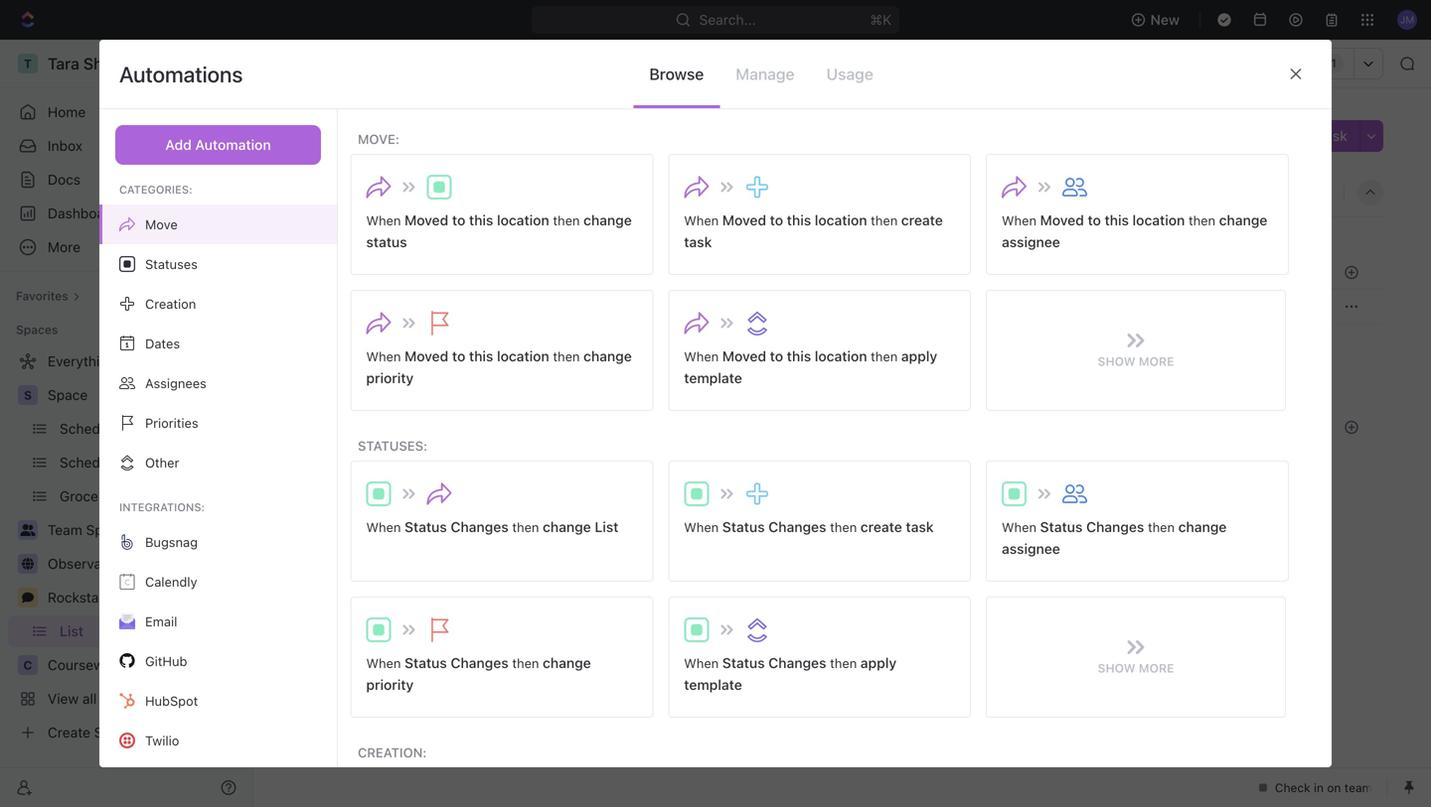 Task type: locate. For each thing, give the bounding box(es) containing it.
dashboards
[[48, 205, 125, 222]]

create task
[[684, 212, 943, 250]]

trap
[[357, 298, 386, 315]]

hubspot
[[145, 694, 198, 709]]

add for the middle add task button
[[357, 333, 382, 349]]

spaces
[[16, 323, 58, 337]]

sidebar navigation
[[0, 40, 253, 808]]

2 change assignee from the top
[[1002, 519, 1227, 558]]

1 change priority from the top
[[366, 348, 632, 387]]

rockstar link
[[48, 582, 241, 614]]

change priority for this
[[366, 348, 632, 387]]

add up categories:
[[165, 137, 192, 153]]

space link
[[48, 380, 241, 411]]

1 vertical spatial change priority
[[366, 655, 591, 694]]

1 vertical spatial apply template
[[684, 655, 897, 694]]

add up customize
[[1287, 128, 1314, 144]]

show
[[1098, 355, 1136, 369], [1098, 662, 1136, 676]]

2 vertical spatial task
[[386, 453, 415, 470]]

list
[[301, 119, 353, 152], [403, 184, 427, 201], [595, 519, 619, 536]]

moved for priority
[[405, 348, 448, 365]]

when moved to this location then for priority
[[366, 348, 583, 365]]

0 horizontal spatial apply
[[860, 655, 897, 672]]

template
[[684, 370, 742, 387], [684, 677, 742, 694]]

0 vertical spatial apply template
[[684, 348, 937, 387]]

when moved to this location then for status
[[366, 212, 583, 229]]

task
[[684, 234, 712, 250], [906, 519, 934, 536]]

move:
[[358, 132, 399, 147]]

manage
[[736, 65, 795, 83]]

moved for assignee
[[1040, 212, 1084, 229]]

board link
[[323, 179, 366, 207]]

more
[[1139, 355, 1174, 369], [1139, 662, 1174, 676]]

github
[[145, 654, 187, 669]]

1 more from the top
[[1139, 355, 1174, 369]]

change
[[583, 212, 632, 229], [1219, 212, 1267, 229], [583, 348, 632, 365], [543, 519, 591, 536], [1178, 519, 1227, 536], [543, 655, 591, 672]]

this
[[469, 212, 493, 229], [787, 212, 811, 229], [1105, 212, 1129, 229], [469, 348, 493, 365], [787, 348, 811, 365]]

0 vertical spatial show more
[[1098, 355, 1174, 369]]

this for priority
[[469, 348, 493, 365]]

apply template
[[684, 348, 937, 387], [684, 655, 897, 694]]

location for change status
[[497, 212, 549, 229]]

1 vertical spatial add task
[[357, 333, 415, 349]]

priorities
[[145, 416, 198, 431]]

1 vertical spatial template
[[684, 677, 742, 694]]

1
[[1331, 56, 1337, 70], [404, 234, 410, 248]]

moved for task
[[722, 212, 766, 229]]

tree containing space
[[8, 346, 244, 749]]

task for the bottom add task button
[[386, 453, 415, 470]]

then
[[553, 213, 580, 228], [871, 213, 898, 228], [1189, 213, 1216, 228], [553, 349, 580, 364], [871, 349, 898, 364], [512, 520, 539, 535], [830, 520, 857, 535], [1148, 520, 1175, 535], [512, 656, 539, 671], [830, 656, 857, 671]]

changes for create task
[[768, 519, 826, 536]]

1 horizontal spatial apply
[[901, 348, 937, 365]]

2 priority from the top
[[366, 677, 414, 694]]

change priority
[[366, 348, 632, 387], [366, 655, 591, 694]]

apply
[[901, 348, 937, 365], [860, 655, 897, 672]]

move
[[145, 217, 178, 232]]

priority
[[366, 370, 414, 387], [366, 677, 414, 694]]

1 vertical spatial assignee
[[1002, 541, 1060, 558]]

1 vertical spatial show
[[1098, 662, 1136, 676]]

other
[[145, 456, 179, 471]]

location
[[497, 212, 549, 229], [815, 212, 867, 229], [1133, 212, 1185, 229], [497, 348, 549, 365], [815, 348, 867, 365]]

changes for change assignee
[[1086, 519, 1144, 536]]

add task for the bottom add task button
[[357, 453, 415, 470]]

add automation button
[[115, 125, 321, 165]]

more for status changes
[[1139, 662, 1174, 676]]

when status changes then create task
[[684, 519, 934, 536]]

0 vertical spatial apply
[[901, 348, 937, 365]]

task
[[1317, 128, 1348, 144], [386, 333, 415, 349], [386, 453, 415, 470]]

1 horizontal spatial when status changes then
[[684, 655, 860, 672]]

add task up customize
[[1287, 128, 1348, 144]]

usage
[[826, 65, 873, 83]]

2 assignee from the top
[[1002, 541, 1060, 558]]

automations
[[1235, 55, 1318, 72], [119, 61, 243, 87]]

assignee for moved to this location
[[1002, 234, 1060, 250]]

1 show from the top
[[1098, 355, 1136, 369]]

creation:
[[358, 746, 427, 761]]

0 vertical spatial change priority
[[366, 348, 632, 387]]

calendly
[[145, 575, 197, 590]]

0 vertical spatial add task
[[1287, 128, 1348, 144]]

1 vertical spatial change assignee
[[1002, 519, 1227, 558]]

home
[[48, 104, 86, 120]]

0 horizontal spatial task
[[684, 234, 712, 250]]

create
[[901, 212, 943, 229], [860, 519, 902, 536]]

0 vertical spatial more
[[1139, 355, 1174, 369]]

1 change assignee from the top
[[1002, 212, 1267, 250]]

apply for status changes
[[860, 655, 897, 672]]

favorites
[[16, 289, 68, 303]]

customize
[[1262, 184, 1332, 201]]

priority up statuses:
[[366, 370, 414, 387]]

create inside create task
[[901, 212, 943, 229]]

creation
[[145, 297, 196, 312]]

1 vertical spatial task
[[386, 333, 415, 349]]

change assignee
[[1002, 212, 1267, 250], [1002, 519, 1227, 558]]

when status changes then change list
[[366, 519, 619, 536]]

2 template from the top
[[684, 677, 742, 694]]

add task
[[1287, 128, 1348, 144], [357, 333, 415, 349], [357, 453, 415, 470]]

apply template for changes
[[684, 655, 897, 694]]

new button
[[1123, 4, 1192, 36]]

add task button
[[1276, 120, 1360, 152], [348, 329, 423, 353], [348, 450, 423, 474]]

add inside "button"
[[165, 137, 192, 153]]

statuses
[[145, 257, 198, 272]]

calendly image
[[119, 574, 135, 590]]

change assignee for then
[[1002, 519, 1227, 558]]

0 horizontal spatial 1
[[404, 234, 410, 248]]

space, , element
[[18, 386, 38, 405]]

0 vertical spatial list
[[301, 119, 353, 152]]

task inside create task
[[684, 234, 712, 250]]

add task button down open
[[348, 450, 423, 474]]

2 horizontal spatial list
[[595, 519, 619, 536]]

priority up creation:
[[366, 677, 414, 694]]

add task down open
[[357, 453, 415, 470]]

2 more from the top
[[1139, 662, 1174, 676]]

bugsnag
[[145, 535, 198, 550]]

0 horizontal spatial list
[[301, 119, 353, 152]]

1 vertical spatial more
[[1139, 662, 1174, 676]]

2 vertical spatial list
[[595, 519, 619, 536]]

apply template for to
[[684, 348, 937, 387]]

add down open
[[357, 453, 382, 470]]

when status changes then for priority
[[366, 655, 543, 672]]

comment image
[[22, 592, 34, 604]]

when moved to this location then for task
[[684, 212, 901, 229]]

0 vertical spatial show
[[1098, 355, 1136, 369]]

this for task
[[787, 212, 811, 229]]

0 vertical spatial template
[[684, 370, 742, 387]]

add task button down trap
[[348, 329, 423, 353]]

status
[[366, 234, 407, 250]]

1 vertical spatial task
[[906, 519, 934, 536]]

1 vertical spatial apply
[[860, 655, 897, 672]]

show more for this
[[1098, 355, 1174, 369]]

when status changes then
[[1002, 519, 1178, 536], [366, 655, 543, 672], [684, 655, 860, 672]]

0 vertical spatial create
[[901, 212, 943, 229]]

to for assignee
[[1088, 212, 1101, 229]]

change assignee for this
[[1002, 212, 1267, 250]]

2 change priority from the top
[[366, 655, 591, 694]]

tree
[[8, 346, 244, 749]]

0 vertical spatial task
[[1317, 128, 1348, 144]]

1 show more from the top
[[1098, 355, 1174, 369]]

2 show more from the top
[[1098, 662, 1174, 676]]

0 vertical spatial 1
[[1331, 56, 1337, 70]]

0 vertical spatial task
[[684, 234, 712, 250]]

add task down trap
[[357, 333, 415, 349]]

changes for apply template
[[768, 655, 826, 672]]

moved
[[405, 212, 448, 229], [722, 212, 766, 229], [1040, 212, 1084, 229], [405, 348, 448, 365], [722, 348, 766, 365]]

0 vertical spatial assignee
[[1002, 234, 1060, 250]]

when moved to this location then
[[366, 212, 583, 229], [684, 212, 901, 229], [1002, 212, 1219, 229], [366, 348, 583, 365], [684, 348, 901, 365]]

2 horizontal spatial when status changes then
[[1002, 519, 1178, 536]]

1 template from the top
[[684, 370, 742, 387]]

2 show from the top
[[1098, 662, 1136, 676]]

add down trap
[[357, 333, 382, 349]]

1 vertical spatial list
[[403, 184, 427, 201]]

template for status changes
[[684, 677, 742, 694]]

1 vertical spatial create
[[860, 519, 902, 536]]

board
[[327, 184, 366, 201]]

status for change priority
[[405, 655, 447, 672]]

1 vertical spatial priority
[[366, 677, 414, 694]]

assignee
[[1002, 234, 1060, 250], [1002, 541, 1060, 558]]

1 assignee from the top
[[1002, 234, 1060, 250]]

1 vertical spatial 1
[[404, 234, 410, 248]]

1 vertical spatial show more
[[1098, 662, 1174, 676]]

add task button up customize
[[1276, 120, 1360, 152]]

2 vertical spatial add task
[[357, 453, 415, 470]]

show more
[[1098, 355, 1174, 369], [1098, 662, 1174, 676]]

show for to
[[1098, 355, 1136, 369]]

0 horizontal spatial when status changes then
[[366, 655, 543, 672]]

change status
[[366, 212, 632, 250]]

then inside when status changes then change list
[[512, 520, 539, 535]]

when
[[366, 213, 401, 228], [684, 213, 719, 228], [1002, 213, 1037, 228], [366, 349, 401, 364], [684, 349, 719, 364], [366, 520, 401, 535], [684, 520, 719, 535], [1002, 520, 1037, 535], [366, 656, 401, 671], [684, 656, 719, 671]]

add
[[1287, 128, 1314, 144], [165, 137, 192, 153], [357, 333, 382, 349], [357, 453, 382, 470]]

status for apply template
[[722, 655, 765, 672]]

0 vertical spatial change assignee
[[1002, 212, 1267, 250]]

1 priority from the top
[[366, 370, 414, 387]]

changes
[[451, 519, 509, 536], [768, 519, 826, 536], [1086, 519, 1144, 536], [451, 655, 509, 672], [768, 655, 826, 672]]

to
[[452, 212, 465, 229], [770, 212, 783, 229], [1088, 212, 1101, 229], [452, 348, 465, 365], [770, 348, 783, 365]]

when moved to this location then for template
[[684, 348, 901, 365]]

2 apply template from the top
[[684, 655, 897, 694]]

0 vertical spatial priority
[[366, 370, 414, 387]]

status
[[405, 519, 447, 536], [722, 519, 765, 536], [1040, 519, 1083, 536], [405, 655, 447, 672], [722, 655, 765, 672]]

1 apply template from the top
[[684, 348, 937, 387]]

to for status
[[452, 212, 465, 229]]

this for status
[[469, 212, 493, 229]]



Task type: describe. For each thing, give the bounding box(es) containing it.
to for priority
[[452, 348, 465, 365]]

location for change priority
[[497, 348, 549, 365]]

inbox link
[[8, 130, 244, 162]]

assignees
[[145, 376, 207, 391]]

email
[[145, 615, 177, 630]]

location for create task
[[815, 212, 867, 229]]

changes for change priority
[[451, 655, 509, 672]]

tree inside "sidebar" navigation
[[8, 346, 244, 749]]

add for add task button to the top
[[1287, 128, 1314, 144]]

location for apply template
[[815, 348, 867, 365]]

when inside when status changes then change list
[[366, 520, 401, 535]]

open
[[327, 389, 360, 403]]

add task for the middle add task button
[[357, 333, 415, 349]]

2 vertical spatial add task button
[[348, 450, 423, 474]]

to for template
[[770, 348, 783, 365]]

location for change assignee
[[1133, 212, 1185, 229]]

when moved to this location then for assignee
[[1002, 212, 1219, 229]]

changes for change list
[[451, 519, 509, 536]]

0 vertical spatial add task button
[[1276, 120, 1360, 152]]

categories:
[[119, 183, 192, 196]]

priority for moved to this location
[[366, 370, 414, 387]]

search...
[[699, 11, 756, 28]]

to for task
[[770, 212, 783, 229]]

add automation
[[165, 137, 271, 153]]

show more for then
[[1098, 662, 1174, 676]]

add for add automation "button"
[[165, 137, 192, 153]]

status for change list
[[405, 519, 447, 536]]

0 horizontal spatial automations
[[119, 61, 243, 87]]

⌘k
[[870, 11, 892, 28]]

1 horizontal spatial 1
[[1331, 56, 1337, 70]]

new
[[1150, 11, 1180, 28]]

when status changes then for template
[[684, 655, 860, 672]]

assignee for status changes
[[1002, 541, 1060, 558]]

docs
[[48, 171, 81, 188]]

when status changes then for assignee
[[1002, 519, 1178, 536]]

status for create task
[[722, 519, 765, 536]]

add for the bottom add task button
[[357, 453, 382, 470]]

list link
[[399, 179, 427, 207]]

priority for status changes
[[366, 677, 414, 694]]

home link
[[8, 96, 244, 128]]

s
[[24, 389, 32, 402]]

show for changes
[[1098, 662, 1136, 676]]

1 horizontal spatial automations
[[1235, 55, 1318, 72]]

this for template
[[787, 348, 811, 365]]

moved for template
[[722, 348, 766, 365]]

automation
[[195, 137, 271, 153]]

task for add task button to the top
[[1317, 128, 1348, 144]]

statuses:
[[358, 439, 427, 454]]

then inside when status changes then create task
[[830, 520, 857, 535]]

moved for status
[[405, 212, 448, 229]]

dates
[[145, 336, 180, 351]]

trap link
[[352, 292, 839, 321]]

more for moved to this location
[[1139, 355, 1174, 369]]

space
[[48, 387, 88, 403]]

task for the middle add task button
[[386, 333, 415, 349]]

browse
[[649, 65, 704, 83]]

change priority for then
[[366, 655, 591, 694]]

pending
[[327, 234, 381, 248]]

1 horizontal spatial task
[[906, 519, 934, 536]]

add task for add task button to the top
[[1287, 128, 1348, 144]]

docs link
[[8, 164, 244, 196]]

twilio
[[145, 734, 179, 749]]

favorites button
[[8, 284, 88, 308]]

this for assignee
[[1105, 212, 1129, 229]]

change inside change status
[[583, 212, 632, 229]]

template for moved to this location
[[684, 370, 742, 387]]

when inside when status changes then create task
[[684, 520, 719, 535]]

apply for moved to this location
[[901, 348, 937, 365]]

dashboards link
[[8, 198, 244, 230]]

integrations:
[[119, 501, 205, 514]]

1 horizontal spatial list
[[403, 184, 427, 201]]

1 vertical spatial add task button
[[348, 329, 423, 353]]

rockstar
[[48, 590, 104, 606]]

inbox
[[48, 138, 83, 154]]

customize button
[[1236, 179, 1338, 207]]

status for change assignee
[[1040, 519, 1083, 536]]



Task type: vqa. For each thing, say whether or not it's contained in the screenshot.
the Activity
no



